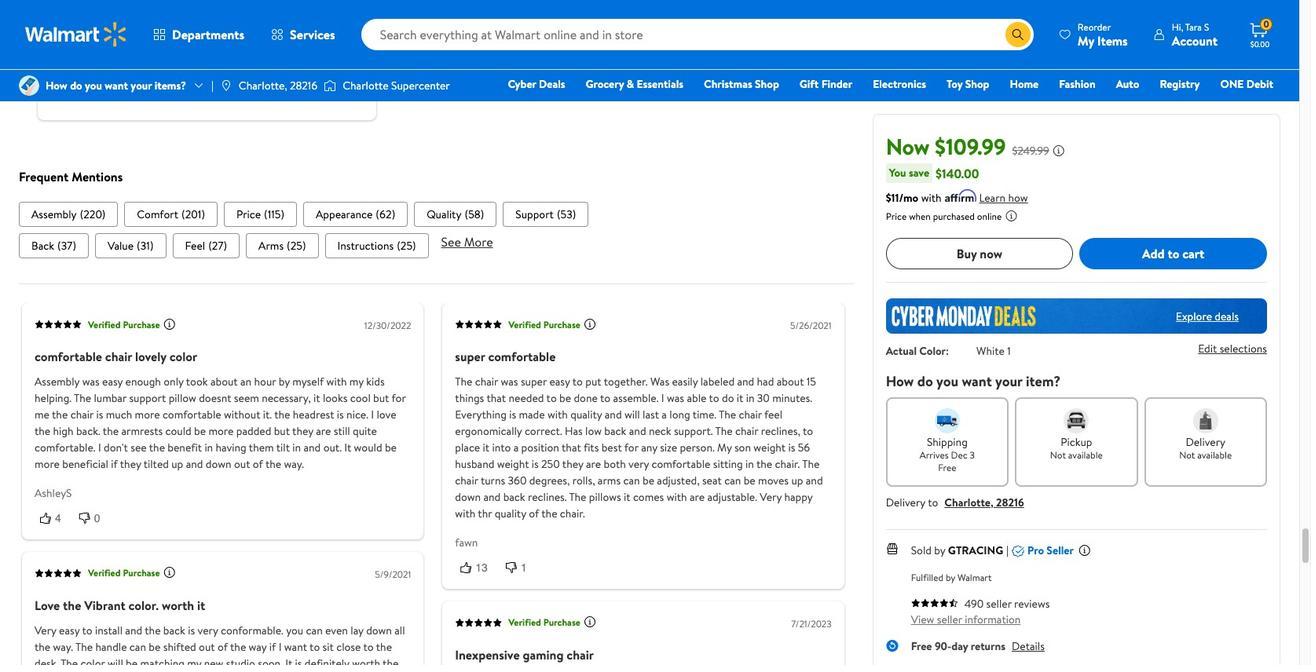 Task type: describe. For each thing, give the bounding box(es) containing it.
see
[[441, 233, 461, 251]]

with down adjusted,
[[667, 489, 687, 505]]

delivery not available
[[1179, 434, 1232, 462]]

it left comes
[[624, 489, 631, 505]]

add to cart button
[[1080, 238, 1267, 269]]

the down reclines.
[[542, 506, 557, 522]]

0 vertical spatial that
[[487, 390, 506, 406]]

pro seller info image
[[1079, 544, 1091, 557]]

add
[[1142, 245, 1165, 262]]

chair down 30 at right bottom
[[739, 407, 762, 423]]

things
[[455, 390, 484, 406]]

0 horizontal spatial super
[[455, 348, 485, 365]]

the up high on the left bottom of the page
[[52, 407, 68, 423]]

kids
[[366, 374, 385, 390]]

to down labeled
[[709, 390, 719, 406]]

0 horizontal spatial |
[[211, 78, 214, 93]]

explore deals link
[[1170, 302, 1245, 330]]

it inside assembly was easy enough only took about an hour by myself with my kids helping. the lumbar support pillow doesnt seem necessary, it looks cool but for me the chair is much more comfortable without it. the headrest is nice. i love the high back. the armrests could be more padded but they are still quite comfortable. i don't see the benefit in having them tilt in and out. it would be more beneficial if they tilted up and down out of the way.
[[313, 390, 320, 406]]

seem
[[234, 390, 259, 406]]

is left the "56"
[[788, 440, 795, 456]]

with up the correct.
[[548, 407, 568, 423]]

be up matching
[[149, 639, 161, 655]]

cyber monday deals image
[[886, 299, 1267, 334]]

the down me
[[35, 423, 50, 439]]

list item containing support
[[503, 202, 589, 227]]

purchase up gaming at the bottom left of page
[[543, 616, 581, 629]]

not for pickup
[[1050, 449, 1066, 462]]

they inside the chair was super easy to put together. was easily labeled and had about 15 things that needed to be done to assemble. i was able to do it in 30 minutes. everything is made with quality and will last a long time. the chair feel ergonomically correct. has low back and neck support. the chair reclines, to place it into a position that fits best for any size person. my son weight is 56 husband weight is 250 they are both very comfortable sitting in the chair. the chair turns 360 degrees, rolls, arms can be adjusted, seat can be moves up and down and back reclines. the pillows it comes with are adjustable. very happy with thr quality of the chair.
[[562, 456, 583, 472]]

one debit walmart+
[[1220, 76, 1274, 114]]

list containing assembly
[[19, 202, 854, 227]]

items?
[[155, 78, 186, 93]]

my inside the chair was super easy to put together. was easily labeled and had about 15 things that needed to be done to assemble. i was able to do it in 30 minutes. everything is made with quality and will last a long time. the chair feel ergonomically correct. has low back and neck support. the chair reclines, to place it into a position that fits best for any size person. my son weight is 56 husband weight is 250 they are both very comfortable sitting in the chair. the chair turns 360 degrees, rolls, arms can be adjusted, seat can be moves up and down and back reclines. the pillows it comes with are adjustable. very happy with thr quality of the chair.
[[717, 440, 732, 456]]

easy inside very easy to install and the back is very conformable. you can even lay down all the way. the handle can be shifted out of the way if i want to sit close to the desk.  the color will be matching my new studio soon.  it is definitely worth t
[[59, 622, 80, 638]]

in down son
[[746, 456, 754, 472]]

by for fulfilled
[[946, 571, 955, 585]]

walmart image
[[25, 22, 127, 47]]

see more
[[441, 233, 493, 251]]

beneficial
[[62, 456, 108, 472]]

list item containing comfort
[[124, 202, 218, 227]]

ergonomically
[[455, 423, 522, 439]]

0 vertical spatial chair.
[[775, 456, 800, 472]]

my inside reorder my items
[[1078, 32, 1094, 49]]

very inside the chair was super easy to put together. was easily labeled and had about 15 things that needed to be done to assemble. i was able to do it in 30 minutes. everything is made with quality and will last a long time. the chair feel ergonomically correct. has low back and neck support. the chair reclines, to place it into a position that fits best for any size person. my son weight is 56 husband weight is 250 they are both very comfortable sitting in the chair. the chair turns 360 degrees, rolls, arms can be adjusted, seat can be moves up and down and back reclines. the pillows it comes with are adjustable. very happy with thr quality of the chair.
[[629, 456, 649, 472]]

explore deals
[[1176, 308, 1239, 324]]

back
[[31, 238, 54, 254]]

0 horizontal spatial chair.
[[560, 506, 585, 522]]

edit selections
[[1198, 341, 1267, 357]]

your for items?
[[131, 78, 152, 93]]

by inside assembly was easy enough only took about an hour by myself with my kids helping. the lumbar support pillow doesnt seem necessary, it looks cool but for me the chair is much more comfortable without it. the headrest is nice. i love the high back. the armrests could be more padded but they are still quite comfortable. i don't see the benefit in having them tilt in and out. it would be more beneficial if they tilted up and down out of the way.
[[279, 374, 290, 390]]

1 horizontal spatial more
[[135, 407, 160, 423]]

0 vertical spatial quality
[[571, 407, 602, 423]]

neck
[[649, 423, 671, 439]]

15
[[807, 374, 816, 390]]

7/21/2023
[[791, 617, 832, 630]]

details
[[1012, 639, 1045, 654]]

0 button
[[74, 511, 113, 527]]

time.
[[693, 407, 717, 423]]

verified purchase up gaming at the bottom left of page
[[509, 616, 581, 629]]

verified purchase information image for 7/21/2023
[[584, 616, 596, 628]]

install
[[95, 622, 123, 638]]

the down color.
[[145, 622, 161, 638]]

my inside assembly was easy enough only took about an hour by myself with my kids helping. the lumbar support pillow doesnt seem necessary, it looks cool but for me the chair is much more comfortable without it. the headrest is nice. i love the high back. the armrests could be more padded but they are still quite comfortable. i don't see the benefit in having them tilt in and out. it would be more beneficial if they tilted up and down out of the way.
[[349, 374, 364, 390]]

it.
[[263, 407, 272, 423]]

to left 'install'
[[82, 622, 92, 638]]

the inside assembly was easy enough only took about an hour by myself with my kids helping. the lumbar support pillow doesnt seem necessary, it looks cool but for me the chair is much more comfortable without it. the headrest is nice. i love the high back. the armrests could be more padded but they are still quite comfortable. i don't see the benefit in having them tilt in and out. it would be more beneficial if they tilted up and down out of the way.
[[74, 390, 91, 406]]

down inside very easy to install and the back is very conformable. you can even lay down all the way. the handle can be shifted out of the way if i want to sit close to the desk.  the color will be matching my new studio soon.  it is definitely worth t
[[366, 622, 392, 638]]

deals
[[1215, 308, 1239, 324]]

4 button
[[35, 511, 74, 527]]

of inside the chair was super easy to put together. was easily labeled and had about 15 things that needed to be done to assemble. i was able to do it in 30 minutes. everything is made with quality and will last a long time. the chair feel ergonomically correct. has low back and neck support. the chair reclines, to place it into a position that fits best for any size person. my son weight is 56 husband weight is 250 they are both very comfortable sitting in the chair. the chair turns 360 degrees, rolls, arms can be adjusted, seat can be moves up and down and back reclines. the pillows it comes with are adjustable. very happy with thr quality of the chair.
[[529, 506, 539, 522]]

quite
[[353, 423, 377, 439]]

1 vertical spatial ashleys
[[35, 485, 72, 501]]

has
[[565, 423, 583, 439]]

1 vertical spatial |
[[1007, 543, 1009, 559]]

degrees,
[[529, 473, 570, 489]]

buy now
[[957, 245, 1003, 262]]

1 horizontal spatial they
[[292, 423, 313, 439]]

1 horizontal spatial that
[[562, 440, 581, 456]]

0 vertical spatial worth
[[162, 597, 194, 614]]

inexpensive gaming chair
[[455, 646, 594, 663]]

and inside very easy to install and the back is very conformable. you can even lay down all the way. the handle can be shifted out of the way if i want to sit close to the desk.  the color will be matching my new studio soon.  it is definitely worth t
[[125, 622, 142, 638]]

you for how do you want your items?
[[85, 78, 102, 93]]

and left had
[[737, 374, 754, 390]]

:
[[946, 343, 949, 359]]

intent image for pickup image
[[1064, 409, 1089, 434]]

how for how do you want your items?
[[46, 78, 67, 93]]

price for price (115)
[[236, 207, 261, 222]]

reorder my items
[[1078, 20, 1128, 49]]

is up shifted
[[188, 622, 195, 638]]

would
[[354, 440, 382, 456]]

list item containing back
[[19, 233, 89, 258]]

cool
[[350, 390, 371, 406]]

chair inside assembly was easy enough only took about an hour by myself with my kids helping. the lumbar support pillow doesnt seem necessary, it looks cool but for me the chair is much more comfortable without it. the headrest is nice. i love the high back. the armrests could be more padded but they are still quite comfortable. i don't see the benefit in having them tilt in and out. it would be more beneficial if they tilted up and down out of the way.
[[70, 407, 94, 423]]

husband
[[455, 456, 494, 472]]

to left the sit
[[310, 639, 320, 655]]

to right needed
[[546, 390, 557, 406]]

the down tilt
[[265, 456, 281, 472]]

i inside the chair was super easy to put together. was easily labeled and had about 15 things that needed to be done to assemble. i was able to do it in 30 minutes. everything is made with quality and will last a long time. the chair feel ergonomically correct. has low back and neck support. the chair reclines, to place it into a position that fits best for any size person. my son weight is 56 husband weight is 250 they are both very comfortable sitting in the chair. the chair turns 360 degrees, rolls, arms can be adjusted, seat can be moves up and down and back reclines. the pillows it comes with are adjustable. very happy with thr quality of the chair.
[[661, 390, 664, 406]]

0 for 0 $0.00
[[1264, 17, 1269, 31]]

1 horizontal spatial 1
[[1007, 343, 1011, 359]]

headrest
[[293, 407, 334, 423]]

the up things
[[455, 374, 472, 390]]

registry link
[[1153, 75, 1207, 93]]

56
[[798, 440, 810, 456]]

be left done
[[559, 390, 571, 406]]

how do you want your item?
[[886, 372, 1061, 391]]

it up very easy to install and the back is very conformable. you can even lay down all the way. the handle can be shifted out of the way if i want to sit close to the desk.  the color will be matching my new studio soon.  it is definitely worth t
[[197, 597, 205, 614]]

definitely
[[305, 655, 349, 665]]

 image for charlotte, 28216
[[220, 79, 232, 92]]

to up the "56"
[[803, 423, 813, 439]]

edit selections button
[[1198, 341, 1267, 357]]

one debit link
[[1213, 75, 1281, 93]]

essentials
[[637, 76, 684, 92]]

 image for how do you want your items?
[[19, 75, 39, 96]]

want inside very easy to install and the back is very conformable. you can even lay down all the way. the handle can be shifted out of the way if i want to sit close to the desk.  the color will be matching my new studio soon.  it is definitely worth t
[[284, 639, 307, 655]]

up inside assembly was easy enough only took about an hour by myself with my kids helping. the lumbar support pillow doesnt seem necessary, it looks cool but for me the chair is much more comfortable without it. the headrest is nice. i love the high back. the armrests could be more padded but they are still quite comfortable. i don't see the benefit in having them tilt in and out. it would be more beneficial if they tilted up and down out of the way.
[[171, 456, 183, 472]]

support
[[129, 390, 166, 406]]

appearance (62)
[[316, 207, 395, 222]]

comfortable inside assembly was easy enough only took about an hour by myself with my kids helping. the lumbar support pillow doesnt seem necessary, it looks cool but for me the chair is much more comfortable without it. the headrest is nice. i love the high back. the armrests could be more padded but they are still quite comfortable. i don't see the benefit in having them tilt in and out. it would be more beneficial if they tilted up and down out of the way.
[[163, 407, 221, 423]]

handle
[[95, 639, 127, 655]]

(25) for arms (25)
[[287, 238, 306, 254]]

and down benefit
[[186, 456, 203, 472]]

list item containing quality
[[414, 202, 497, 227]]

1 horizontal spatial but
[[373, 390, 389, 406]]

verified purchase information image for super comfortable
[[584, 318, 596, 330]]

the up moves
[[757, 456, 772, 472]]

can up adjustable.
[[725, 473, 741, 489]]

the right time.
[[719, 407, 736, 423]]

actual
[[886, 343, 917, 359]]

arms
[[259, 238, 284, 254]]

0 vertical spatial 28216
[[290, 78, 318, 93]]

comfort (201)
[[137, 207, 205, 222]]

position
[[521, 440, 559, 456]]

is right soon.
[[295, 655, 302, 665]]

purchased
[[933, 210, 975, 223]]

list item containing value
[[95, 233, 166, 258]]

0 $0.00
[[1251, 17, 1270, 49]]

chair right gaming at the bottom left of page
[[567, 646, 594, 663]]

save
[[909, 165, 929, 181]]

13
[[476, 562, 488, 574]]

0 horizontal spatial quality
[[495, 506, 526, 522]]

them
[[249, 440, 274, 456]]

chair down husband
[[455, 473, 478, 489]]

to left put
[[573, 374, 583, 390]]

support (53)
[[516, 207, 576, 222]]

grocery & essentials link
[[579, 75, 691, 93]]

can right handle
[[130, 639, 146, 655]]

it left into on the bottom left of the page
[[483, 440, 490, 456]]

now $109.99
[[886, 131, 1006, 162]]

fulfilled
[[911, 571, 944, 585]]

be right would
[[385, 440, 397, 456]]

comfortable chair lovely color
[[35, 348, 197, 365]]

shop for toy shop
[[965, 76, 990, 92]]

down inside the chair was super easy to put together. was easily labeled and had about 15 things that needed to be done to assemble. i was able to do it in 30 minutes. everything is made with quality and will last a long time. the chair feel ergonomically correct. has low back and neck support. the chair reclines, to place it into a position that fits best for any size person. my son weight is 56 husband weight is 250 they are both very comfortable sitting in the chair. the chair turns 360 degrees, rolls, arms can be adjusted, seat can be moves up and down and back reclines. the pillows it comes with are adjustable. very happy with thr quality of the chair.
[[455, 489, 481, 505]]

verified up inexpensive gaming chair on the bottom left
[[509, 616, 541, 629]]

back inside very easy to install and the back is very conformable. you can even lay down all the way. the handle can be shifted out of the way if i want to sit close to the desk.  the color will be matching my new studio soon.  it is definitely worth t
[[163, 622, 185, 638]]

2 vertical spatial are
[[690, 489, 705, 505]]

list item containing appearance
[[303, 202, 408, 227]]

fashion link
[[1052, 75, 1103, 93]]

easy inside the chair was super easy to put together. was easily labeled and had about 15 things that needed to be done to assemble. i was able to do it in 30 minutes. everything is made with quality and will last a long time. the chair feel ergonomically correct. has low back and neck support. the chair reclines, to place it into a position that fits best for any size person. my son weight is 56 husband weight is 250 they are both very comfortable sitting in the chair. the chair turns 360 degrees, rolls, arms can be adjusted, seat can be moves up and down and back reclines. the pillows it comes with are adjustable. very happy with thr quality of the chair.
[[549, 374, 570, 390]]

seller
[[1047, 543, 1074, 559]]

toy
[[947, 76, 963, 92]]

in right tilt
[[293, 440, 301, 456]]

the up the studio
[[230, 639, 246, 655]]

you for how do you want your item?
[[936, 372, 959, 391]]

shipping
[[927, 434, 968, 450]]

adjusted,
[[657, 473, 700, 489]]

departments
[[172, 26, 244, 43]]

the left handle
[[75, 639, 93, 655]]

comfortable up helping.
[[35, 348, 102, 365]]

is left made
[[509, 407, 516, 423]]

can up the sit
[[306, 622, 323, 638]]

0 horizontal spatial but
[[274, 423, 290, 439]]

chair left lovely
[[105, 348, 132, 365]]

color inside very easy to install and the back is very conformable. you can even lay down all the way. the handle can be shifted out of the way if i want to sit close to the desk.  the color will be matching my new studio soon.  it is definitely worth t
[[81, 655, 105, 665]]

verified purchase information image for 5/9/2021
[[163, 566, 176, 579]]

with left thr
[[455, 506, 476, 522]]

myself
[[292, 374, 324, 390]]

0 horizontal spatial charlotte,
[[239, 78, 287, 93]]

1 horizontal spatial 28216
[[996, 495, 1024, 511]]

is up still
[[337, 407, 344, 423]]

comfortable inside the chair was super easy to put together. was easily labeled and had about 15 things that needed to be done to assemble. i was able to do it in 30 minutes. everything is made with quality and will last a long time. the chair feel ergonomically correct. has low back and neck support. the chair reclines, to place it into a position that fits best for any size person. my son weight is 56 husband weight is 250 they are both very comfortable sitting in the chair. the chair turns 360 degrees, rolls, arms can be adjusted, seat can be moves up and down and back reclines. the pillows it comes with are adjustable. very happy with thr quality of the chair.
[[652, 456, 711, 472]]

hi, tara s account
[[1172, 20, 1218, 49]]

adjustable.
[[707, 489, 757, 505]]

item?
[[1026, 372, 1061, 391]]

are inside assembly was easy enough only took about an hour by myself with my kids helping. the lumbar support pillow doesnt seem necessary, it looks cool but for me the chair is much more comfortable without it. the headrest is nice. i love the high back. the armrests could be more padded but they are still quite comfortable. i don't see the benefit in having them tilt in and out. it would be more beneficial if they tilted up and down out of the way.
[[316, 423, 331, 439]]

i left love on the left bottom of page
[[371, 407, 374, 423]]

edit
[[1198, 341, 1217, 357]]

the down 'rolls,'
[[569, 489, 586, 505]]

price for price when purchased online
[[886, 210, 907, 223]]

actual color :
[[886, 343, 949, 359]]

available for pickup
[[1068, 449, 1103, 462]]

and up happy
[[806, 473, 823, 489]]

$109.99
[[935, 131, 1006, 162]]

chair up son
[[735, 423, 758, 439]]

0 vertical spatial ashleys
[[50, 85, 88, 101]]

be left moves
[[744, 473, 756, 489]]

very inside the chair was super easy to put together. was easily labeled and had about 15 things that needed to be done to assemble. i was able to do it in 30 minutes. everything is made with quality and will last a long time. the chair feel ergonomically correct. has low back and neck support. the chair reclines, to place it into a position that fits best for any size person. my son weight is 56 husband weight is 250 they are both very comfortable sitting in the chair. the chair turns 360 degrees, rolls, arms can be adjusted, seat can be moves up and down and back reclines. the pillows it comes with are adjustable. very happy with thr quality of the chair.
[[760, 489, 782, 505]]

chair up things
[[475, 374, 498, 390]]

0 vertical spatial color
[[170, 348, 197, 365]]

the down time.
[[715, 423, 733, 439]]

back (37)
[[31, 238, 76, 254]]

(58)
[[465, 207, 484, 222]]

of inside very easy to install and the back is very conformable. you can even lay down all the way. the handle can be shifted out of the way if i want to sit close to the desk.  the color will be matching my new studio soon.  it is definitely worth t
[[218, 639, 228, 655]]

pillows
[[589, 489, 621, 505]]

only
[[164, 374, 184, 390]]

want for items?
[[105, 78, 128, 93]]

of inside assembly was easy enough only took about an hour by myself with my kids helping. the lumbar support pillow doesnt seem necessary, it looks cool but for me the chair is much more comfortable without it. the headrest is nice. i love the high back. the armrests could be more padded but they are still quite comfortable. i don't see the benefit in having them tilt in and out. it would be more beneficial if they tilted up and down out of the way.
[[253, 456, 263, 472]]

5/9/2021
[[375, 567, 411, 581]]

with inside assembly was easy enough only took about an hour by myself with my kids helping. the lumbar support pillow doesnt seem necessary, it looks cool but for me the chair is much more comfortable without it. the headrest is nice. i love the high back. the armrests could be more padded but they are still quite comfortable. i don't see the benefit in having them tilt in and out. it would be more beneficial if they tilted up and down out of the way.
[[326, 374, 347, 390]]

1 horizontal spatial charlotte,
[[945, 495, 994, 511]]

very inside very easy to install and the back is very conformable. you can even lay down all the way. the handle can be shifted out of the way if i want to sit close to the desk.  the color will be matching my new studio soon.  it is definitely worth t
[[35, 622, 56, 638]]

1 vertical spatial weight
[[497, 456, 529, 472]]

0 horizontal spatial they
[[120, 456, 141, 472]]

the up don't
[[103, 423, 119, 439]]

and down assemble.
[[605, 407, 622, 423]]

2 horizontal spatial was
[[667, 390, 684, 406]]

1 vertical spatial back
[[503, 489, 525, 505]]

was inside assembly was easy enough only took about an hour by myself with my kids helping. the lumbar support pillow doesnt seem necessary, it looks cool but for me the chair is much more comfortable without it. the headrest is nice. i love the high back. the armrests could be more padded but they are still quite comfortable. i don't see the benefit in having them tilt in and out. it would be more beneficial if they tilted up and down out of the way.
[[82, 374, 100, 390]]

do inside the chair was super easy to put together. was easily labeled and had about 15 things that needed to be done to assemble. i was able to do it in 30 minutes. everything is made with quality and will last a long time. the chair feel ergonomically correct. has low back and neck support. the chair reclines, to place it into a position that fits best for any size person. my son weight is 56 husband weight is 250 they are both very comfortable sitting in the chair. the chair turns 360 degrees, rolls, arms can be adjusted, seat can be moves up and down and back reclines. the pillows it comes with are adjustable. very happy with thr quality of the chair.
[[722, 390, 734, 406]]

be right could
[[194, 423, 206, 439]]

it left 30 at right bottom
[[737, 390, 744, 406]]

0 horizontal spatial free
[[911, 639, 932, 654]]

it inside assembly was easy enough only took about an hour by myself with my kids helping. the lumbar support pillow doesnt seem necessary, it looks cool but for me the chair is much more comfortable without it. the headrest is nice. i love the high back. the armrests could be more padded but they are still quite comfortable. i don't see the benefit in having them tilt in and out. it would be more beneficial if they tilted up and down out of the way.
[[344, 440, 351, 456]]

the right love
[[63, 597, 81, 614]]

online
[[977, 210, 1002, 223]]

be up comes
[[643, 473, 654, 489]]

verified for the
[[88, 566, 121, 580]]

gift
[[800, 76, 819, 92]]

cyber
[[508, 76, 536, 92]]

color.
[[128, 597, 159, 614]]

1 horizontal spatial was
[[501, 374, 518, 390]]

0 horizontal spatial more
[[35, 456, 60, 472]]

in left having
[[205, 440, 213, 456]]

with up when
[[921, 190, 942, 206]]



Task type: vqa. For each thing, say whether or not it's contained in the screenshot.
Walmart "IMAGE"
yes



Task type: locate. For each thing, give the bounding box(es) containing it.
gift finder link
[[793, 75, 860, 93]]

1 vertical spatial if
[[269, 639, 276, 655]]

more down comfortable.
[[35, 456, 60, 472]]

(220)
[[80, 207, 105, 222]]

seller right 490
[[986, 596, 1012, 612]]

1 about from the left
[[210, 374, 238, 390]]

0 horizontal spatial my
[[717, 440, 732, 456]]

returns
[[971, 639, 1006, 654]]

shop inside 'link'
[[965, 76, 990, 92]]

1 available from the left
[[1068, 449, 1103, 462]]

down left all
[[366, 622, 392, 638]]

want for item?
[[962, 372, 992, 391]]

super inside the chair was super easy to put together. was easily labeled and had about 15 things that needed to be done to assemble. i was able to do it in 30 minutes. everything is made with quality and will last a long time. the chair feel ergonomically correct. has low back and neck support. the chair reclines, to place it into a position that fits best for any size person. my son weight is 56 husband weight is 250 they are both very comfortable sitting in the chair. the chair turns 360 degrees, rolls, arms can be adjusted, seat can be moves up and down and back reclines. the pillows it comes with are adjustable. very happy with thr quality of the chair.
[[521, 374, 547, 390]]

available inside pickup not available
[[1068, 449, 1103, 462]]

2 horizontal spatial want
[[962, 372, 992, 391]]

instructions
[[337, 238, 394, 254]]

1 horizontal spatial about
[[777, 374, 804, 390]]

verified purchase for comfortable
[[509, 318, 581, 331]]

1 right white
[[1007, 343, 1011, 359]]

1 horizontal spatial (25)
[[397, 238, 416, 254]]

if inside very easy to install and the back is very conformable. you can even lay down all the way. the handle can be shifted out of the way if i want to sit close to the desk.  the color will be matching my new studio soon.  it is definitely worth t
[[269, 639, 276, 655]]

verified up the vibrant at the left bottom
[[88, 566, 121, 580]]

a right into on the bottom left of the page
[[514, 440, 519, 456]]

my left items
[[1078, 32, 1094, 49]]

the right desk.
[[61, 655, 78, 665]]

about inside the chair was super easy to put together. was easily labeled and had about 15 things that needed to be done to assemble. i was able to do it in 30 minutes. everything is made with quality and will last a long time. the chair feel ergonomically correct. has low back and neck support. the chair reclines, to place it into a position that fits best for any size person. my son weight is 56 husband weight is 250 they are both very comfortable sitting in the chair. the chair turns 360 degrees, rolls, arms can be adjusted, seat can be moves up and down and back reclines. the pillows it comes with are adjustable. very happy with thr quality of the chair.
[[777, 374, 804, 390]]

close
[[336, 639, 361, 655]]

 image
[[19, 75, 39, 96], [324, 78, 336, 93], [220, 79, 232, 92]]

seller for view
[[937, 612, 962, 628]]

0 vertical spatial out
[[234, 456, 250, 472]]

1 horizontal spatial delivery
[[1186, 434, 1226, 450]]

your for item?
[[995, 372, 1023, 391]]

0 vertical spatial very
[[760, 489, 782, 505]]

1 horizontal spatial weight
[[754, 440, 786, 456]]

2 horizontal spatial they
[[562, 456, 583, 472]]

(115)
[[264, 207, 284, 222]]

your down white 1
[[995, 372, 1023, 391]]

seat
[[702, 473, 722, 489]]

0 horizontal spatial worth
[[162, 597, 194, 614]]

1 vertical spatial very
[[198, 622, 218, 638]]

christmas shop link
[[697, 75, 786, 93]]

out inside very easy to install and the back is very conformable. you can even lay down all the way. the handle can be shifted out of the way if i want to sit close to the desk.  the color will be matching my new studio soon.  it is definitely worth t
[[199, 639, 215, 655]]

is left much
[[96, 407, 103, 423]]

0 for 0
[[94, 512, 100, 525]]

low
[[585, 423, 602, 439]]

any
[[641, 440, 657, 456]]

intent image for delivery image
[[1193, 409, 1218, 434]]

1 vertical spatial you
[[936, 372, 959, 391]]

delivery for not
[[1186, 434, 1226, 450]]

verified purchase for the
[[88, 566, 160, 580]]

registry
[[1160, 76, 1200, 92]]

2 not from the left
[[1179, 449, 1195, 462]]

about up the minutes.
[[777, 374, 804, 390]]

(25) right instructions
[[397, 238, 416, 254]]

it
[[313, 390, 320, 406], [737, 390, 744, 406], [483, 440, 490, 456], [624, 489, 631, 505], [197, 597, 205, 614]]

very inside very easy to install and the back is very conformable. you can even lay down all the way. the handle can be shifted out of the way if i want to sit close to the desk.  the color will be matching my new studio soon.  it is definitely worth t
[[198, 622, 218, 638]]

easily
[[672, 374, 698, 390]]

1 vertical spatial it
[[285, 655, 292, 665]]

if down don't
[[111, 456, 118, 472]]

assembly inside list item
[[31, 207, 77, 222]]

available for delivery
[[1198, 449, 1232, 462]]

Search search field
[[361, 19, 1034, 50]]

list item down (201)
[[173, 233, 240, 258]]

1 button
[[500, 560, 540, 576]]

you save $140.00
[[889, 165, 979, 182]]

out.
[[323, 440, 342, 456]]

0 vertical spatial weight
[[754, 440, 786, 456]]

for inside assembly was easy enough only took about an hour by myself with my kids helping. the lumbar support pillow doesnt seem necessary, it looks cool but for me the chair is much more comfortable without it. the headrest is nice. i love the high back. the armrests could be more padded but they are still quite comfortable. i don't see the benefit in having them tilt in and out. it would be more beneficial if they tilted up and down out of the way.
[[392, 390, 406, 406]]

0 inside button
[[94, 512, 100, 525]]

| right the items?
[[211, 78, 214, 93]]

not inside pickup not available
[[1050, 449, 1066, 462]]

up up happy
[[791, 473, 803, 489]]

list item down (62)
[[325, 233, 429, 258]]

learn more about strikethrough prices image
[[1053, 145, 1065, 157]]

(25)
[[287, 238, 306, 254], [397, 238, 416, 254]]

free
[[938, 461, 957, 475], [911, 639, 932, 654]]

1 vertical spatial are
[[586, 456, 601, 472]]

1 shop from the left
[[755, 76, 779, 92]]

list item containing price
[[224, 202, 297, 227]]

looks
[[323, 390, 348, 406]]

free inside shipping arrives dec 3 free
[[938, 461, 957, 475]]

the up tilted
[[149, 440, 165, 456]]

list item containing assembly
[[19, 202, 118, 227]]

will down assemble.
[[625, 407, 640, 423]]

1 vertical spatial 1
[[521, 562, 527, 574]]

with
[[921, 190, 942, 206], [326, 374, 347, 390], [548, 407, 568, 423], [667, 489, 687, 505], [455, 506, 476, 522]]

can right arms
[[623, 473, 640, 489]]

0 horizontal spatial it
[[285, 655, 292, 665]]

0 horizontal spatial was
[[82, 374, 100, 390]]

2 available from the left
[[1198, 449, 1232, 462]]

legal information image
[[1005, 210, 1018, 222]]

purchase for chair
[[123, 318, 160, 331]]

2 (25) from the left
[[397, 238, 416, 254]]

list item containing instructions
[[325, 233, 429, 258]]

0 horizontal spatial delivery
[[886, 495, 926, 511]]

2 shop from the left
[[965, 76, 990, 92]]

the
[[52, 407, 68, 423], [274, 407, 290, 423], [35, 423, 50, 439], [103, 423, 119, 439], [149, 440, 165, 456], [265, 456, 281, 472], [757, 456, 772, 472], [542, 506, 557, 522], [63, 597, 81, 614], [145, 622, 161, 638], [35, 639, 50, 655], [230, 639, 246, 655], [376, 639, 392, 655]]

the right close
[[376, 639, 392, 655]]

verified purchase information image up the love the vibrant color. worth it
[[163, 566, 176, 579]]

do for how do you want your items?
[[70, 78, 82, 93]]

out inside assembly was easy enough only took about an hour by myself with my kids helping. the lumbar support pillow doesnt seem necessary, it looks cool but for me the chair is much more comfortable without it. the headrest is nice. i love the high back. the armrests could be more padded but they are still quite comfortable. i don't see the benefit in having them tilt in and out. it would be more beneficial if they tilted up and down out of the way.
[[234, 456, 250, 472]]

0 horizontal spatial very
[[35, 622, 56, 638]]

0 horizontal spatial will
[[108, 655, 123, 665]]

list item containing feel
[[173, 233, 240, 258]]

are down seat
[[690, 489, 705, 505]]

0 vertical spatial down
[[206, 456, 231, 472]]

0 horizontal spatial shop
[[755, 76, 779, 92]]

hour
[[254, 374, 276, 390]]

home
[[1010, 76, 1039, 92]]

see more list
[[19, 233, 854, 258]]

0 horizontal spatial verified purchase information image
[[163, 318, 176, 330]]

the left lumbar
[[74, 390, 91, 406]]

1 horizontal spatial worth
[[352, 655, 380, 665]]

seller down 4.3531 stars out of 5, based on 490 seller reviews element
[[937, 612, 962, 628]]

without
[[224, 407, 260, 423]]

chair. up moves
[[775, 456, 800, 472]]

down inside assembly was easy enough only took about an hour by myself with my kids helping. the lumbar support pillow doesnt seem necessary, it looks cool but for me the chair is much more comfortable without it. the headrest is nice. i love the high back. the armrests could be more padded but they are still quite comfortable. i don't see the benefit in having them tilt in and out. it would be more beneficial if they tilted up and down out of the way.
[[206, 456, 231, 472]]

verified purchase for chair
[[88, 318, 160, 331]]

you down walmart image at the left of the page
[[85, 78, 102, 93]]

1 horizontal spatial seller
[[986, 596, 1012, 612]]

0 horizontal spatial are
[[316, 423, 331, 439]]

0 horizontal spatial for
[[392, 390, 406, 406]]

very down love
[[35, 622, 56, 638]]

list item containing arms
[[246, 233, 319, 258]]

0 horizontal spatial  image
[[19, 75, 39, 96]]

departments button
[[140, 16, 258, 53]]

28216 up the gtracing
[[996, 495, 1024, 511]]

1 horizontal spatial are
[[586, 456, 601, 472]]

tilted
[[144, 456, 169, 472]]

easy inside assembly was easy enough only took about an hour by myself with my kids helping. the lumbar support pillow doesnt seem necessary, it looks cool but for me the chair is much more comfortable without it. the headrest is nice. i love the high back. the armrests could be more padded but they are still quite comfortable. i don't see the benefit in having them tilt in and out. it would be more beneficial if they tilted up and down out of the way.
[[102, 374, 123, 390]]

available down intent image for pickup
[[1068, 449, 1103, 462]]

$249.99
[[1012, 143, 1049, 159]]

it right 'out.'
[[344, 440, 351, 456]]

0 horizontal spatial about
[[210, 374, 238, 390]]

1 horizontal spatial up
[[791, 473, 803, 489]]

they down see
[[120, 456, 141, 472]]

comfortable up needed
[[488, 348, 556, 365]]

the right it.
[[274, 407, 290, 423]]

charlotte,
[[239, 78, 287, 93], [945, 495, 994, 511]]

0 vertical spatial delivery
[[1186, 434, 1226, 450]]

available inside delivery not available
[[1198, 449, 1232, 462]]

nice.
[[347, 407, 368, 423]]

0 horizontal spatial verified purchase information image
[[163, 566, 176, 579]]

sold by gtracing
[[911, 543, 1003, 559]]

it inside very easy to install and the back is very conformable. you can even lay down all the way. the handle can be shifted out of the way if i want to sit close to the desk.  the color will be matching my new studio soon.  it is definitely worth t
[[285, 655, 292, 665]]

verified up super comfortable
[[509, 318, 541, 331]]

1 vertical spatial very
[[35, 622, 56, 638]]

list item
[[19, 202, 118, 227], [124, 202, 218, 227], [224, 202, 297, 227], [303, 202, 408, 227], [414, 202, 497, 227], [503, 202, 589, 227], [19, 233, 89, 258], [95, 233, 166, 258], [173, 233, 240, 258], [246, 233, 319, 258], [325, 233, 429, 258]]

rolls,
[[572, 473, 595, 489]]

verified purchase up super comfortable
[[509, 318, 581, 331]]

assembly for assembly (220)
[[31, 207, 77, 222]]

pro
[[1028, 543, 1044, 559]]

1 horizontal spatial quality
[[571, 407, 602, 423]]

view
[[911, 612, 934, 628]]

in left 30 at right bottom
[[746, 390, 755, 406]]

even
[[325, 622, 348, 638]]

reviews
[[1014, 596, 1050, 612]]

charlotte, down 3
[[945, 495, 994, 511]]

easy
[[102, 374, 123, 390], [549, 374, 570, 390], [59, 622, 80, 638]]

shop for christmas shop
[[755, 76, 779, 92]]

available down the intent image for delivery
[[1198, 449, 1232, 462]]

4.3531 stars out of 5, based on 490 seller reviews element
[[911, 599, 958, 608]]

0 right 4
[[94, 512, 100, 525]]

super
[[455, 348, 485, 365], [521, 374, 547, 390]]

verified for chair
[[88, 318, 121, 331]]

of down reclines.
[[529, 506, 539, 522]]

to right done
[[600, 390, 611, 406]]

verified for comfortable
[[509, 318, 541, 331]]

pickup
[[1061, 434, 1092, 450]]

490
[[965, 596, 984, 612]]

long
[[670, 407, 690, 423]]

1 horizontal spatial if
[[269, 639, 276, 655]]

assembly up helping.
[[35, 374, 80, 390]]

all
[[395, 622, 405, 638]]

delivery to charlotte, 28216
[[886, 495, 1024, 511]]

now
[[980, 245, 1003, 262]]

minutes.
[[772, 390, 812, 406]]

0 vertical spatial but
[[373, 390, 389, 406]]

walmart+ link
[[1220, 97, 1281, 115]]

1 horizontal spatial easy
[[102, 374, 123, 390]]

not
[[1050, 449, 1066, 462], [1179, 449, 1195, 462]]

1 vertical spatial by
[[934, 543, 946, 559]]

information
[[965, 612, 1021, 628]]

about inside assembly was easy enough only took about an hour by myself with my kids helping. the lumbar support pillow doesnt seem necessary, it looks cool but for me the chair is much more comfortable without it. the headrest is nice. i love the high back. the armrests could be more padded but they are still quite comfortable. i don't see the benefit in having them tilt in and out. it would be more beneficial if they tilted up and down out of the way.
[[210, 374, 238, 390]]

0 vertical spatial you
[[85, 78, 102, 93]]

0 horizontal spatial of
[[218, 639, 228, 655]]

will for comfortable
[[625, 407, 640, 423]]

ashleys down walmart image at the left of the page
[[50, 85, 88, 101]]

fits
[[584, 440, 599, 456]]

will inside very easy to install and the back is very conformable. you can even lay down all the way. the handle can be shifted out of the way if i want to sit close to the desk.  the color will be matching my new studio soon.  it is definitely worth t
[[108, 655, 123, 665]]

not down intent image for pickup
[[1050, 449, 1066, 462]]

0 vertical spatial how
[[46, 78, 67, 93]]

1 horizontal spatial a
[[662, 407, 667, 423]]

for inside the chair was super easy to put together. was easily labeled and had about 15 things that needed to be done to assemble. i was able to do it in 30 minutes. everything is made with quality and will last a long time. the chair feel ergonomically correct. has low back and neck support. the chair reclines, to place it into a position that fits best for any size person. my son weight is 56 husband weight is 250 they are both very comfortable sitting in the chair. the chair turns 360 degrees, rolls, arms can be adjusted, seat can be moves up and down and back reclines. the pillows it comes with are adjustable. very happy with thr quality of the chair.
[[624, 440, 639, 456]]

you left even
[[286, 622, 303, 638]]

my inside very easy to install and the back is very conformable. you can even lay down all the way. the handle can be shifted out of the way if i want to sit close to the desk.  the color will be matching my new studio soon.  it is definitely worth t
[[187, 655, 201, 665]]

1 horizontal spatial color
[[170, 348, 197, 365]]

you
[[889, 165, 906, 181]]

reorder
[[1078, 20, 1111, 33]]

0 inside 0 $0.00
[[1264, 17, 1269, 31]]

not inside delivery not available
[[1179, 449, 1195, 462]]

instructions (25)
[[337, 238, 416, 254]]

0 vertical spatial super
[[455, 348, 485, 365]]

and left 'out.'
[[304, 440, 321, 456]]

my up cool
[[349, 374, 364, 390]]

purchase for comfortable
[[543, 318, 581, 331]]

to down 'arrives'
[[928, 495, 938, 511]]

are
[[316, 423, 331, 439], [586, 456, 601, 472], [690, 489, 705, 505]]

1 horizontal spatial my
[[349, 374, 364, 390]]

intent image for shipping image
[[935, 409, 960, 434]]

price inside list item
[[236, 207, 261, 222]]

1 horizontal spatial verified purchase information image
[[584, 616, 596, 628]]

1 horizontal spatial will
[[625, 407, 640, 423]]

0 vertical spatial your
[[131, 78, 152, 93]]

up inside the chair was super easy to put together. was easily labeled and had about 15 things that needed to be done to assemble. i was able to do it in 30 minutes. everything is made with quality and will last a long time. the chair feel ergonomically correct. has low back and neck support. the chair reclines, to place it into a position that fits best for any size person. my son weight is 56 husband weight is 250 they are both very comfortable sitting in the chair. the chair turns 360 degrees, rolls, arms can be adjusted, seat can be moves up and down and back reclines. the pillows it comes with are adjustable. very happy with thr quality of the chair.
[[791, 473, 803, 489]]

fulfilled by walmart
[[911, 571, 992, 585]]

view seller information link
[[911, 612, 1021, 628]]

how for how do you want your item?
[[886, 372, 914, 391]]

will inside the chair was super easy to put together. was easily labeled and had about 15 things that needed to be done to assemble. i was able to do it in 30 minutes. everything is made with quality and will last a long time. the chair feel ergonomically correct. has low back and neck support. the chair reclines, to place it into a position that fits best for any size person. my son weight is 56 husband weight is 250 they are both very comfortable sitting in the chair. the chair turns 360 degrees, rolls, arms can be adjusted, seat can be moves up and down and back reclines. the pillows it comes with are adjustable. very happy with thr quality of the chair.
[[625, 407, 640, 423]]

will down handle
[[108, 655, 123, 665]]

(25) for instructions (25)
[[397, 238, 416, 254]]

way. up desk.
[[53, 639, 73, 655]]

250
[[541, 456, 560, 472]]

0 vertical spatial my
[[349, 374, 364, 390]]

back up shifted
[[163, 622, 185, 638]]

do for how do you want your item?
[[917, 372, 933, 391]]

lovely
[[135, 348, 167, 365]]

account
[[1172, 32, 1218, 49]]

1 vertical spatial delivery
[[886, 495, 926, 511]]

0 vertical spatial my
[[1078, 32, 1094, 49]]

everything
[[455, 407, 507, 423]]

2 vertical spatial want
[[284, 639, 307, 655]]

color
[[919, 343, 946, 359]]

1 right 13
[[521, 562, 527, 574]]

want down white
[[962, 372, 992, 391]]

1 vertical spatial a
[[514, 440, 519, 456]]

fashion
[[1059, 76, 1096, 92]]

0 vertical spatial by
[[279, 374, 290, 390]]

desk.
[[35, 655, 58, 665]]

0 vertical spatial free
[[938, 461, 957, 475]]

assembly for assembly was easy enough only took about an hour by myself with my kids helping. the lumbar support pillow doesnt seem necessary, it looks cool but for me the chair is much more comfortable without it. the headrest is nice. i love the high back. the armrests could be more padded but they are still quite comfortable. i don't see the benefit in having them tilt in and out. it would be more beneficial if they tilted up and down out of the way.
[[35, 374, 80, 390]]

1 vertical spatial will
[[108, 655, 123, 665]]

free 90-day returns details
[[911, 639, 1045, 654]]

1 verified purchase information image from the left
[[163, 318, 176, 330]]

1 horizontal spatial down
[[366, 622, 392, 638]]

1 vertical spatial verified purchase information image
[[584, 616, 596, 628]]

verified purchase information image
[[163, 566, 176, 579], [584, 616, 596, 628]]

value
[[108, 238, 134, 254]]

1 vertical spatial way.
[[53, 639, 73, 655]]

necessary,
[[262, 390, 311, 406]]

about up doesnt
[[210, 374, 238, 390]]

the up desk.
[[35, 639, 50, 655]]

gift finder
[[800, 76, 853, 92]]

and down turns
[[484, 489, 501, 505]]

not for delivery
[[1179, 449, 1195, 462]]

by for sold
[[934, 543, 946, 559]]

affirm image
[[945, 189, 976, 202]]

2 vertical spatial down
[[366, 622, 392, 638]]

buy
[[957, 245, 977, 262]]

turns
[[481, 473, 505, 489]]

do down walmart image at the left of the page
[[70, 78, 82, 93]]

of up new
[[218, 639, 228, 655]]

2 about from the left
[[777, 374, 804, 390]]

purchase up lovely
[[123, 318, 160, 331]]

way. inside assembly was easy enough only took about an hour by myself with my kids helping. the lumbar support pillow doesnt seem necessary, it looks cool but for me the chair is much more comfortable without it. the headrest is nice. i love the high back. the armrests could be more padded but they are still quite comfortable. i don't see the benefit in having them tilt in and out. it would be more beneficial if they tilted up and down out of the way.
[[284, 456, 304, 472]]

delivery for to
[[886, 495, 926, 511]]

1 horizontal spatial  image
[[220, 79, 232, 92]]

verified purchase information image for comfortable chair lovely color
[[163, 318, 176, 330]]

search icon image
[[1012, 28, 1024, 41]]

1 (25) from the left
[[287, 238, 306, 254]]

delivery inside delivery not available
[[1186, 434, 1226, 450]]

you down the :
[[936, 372, 959, 391]]

0 vertical spatial assembly
[[31, 207, 77, 222]]

comfortable down pillow
[[163, 407, 221, 423]]

i
[[661, 390, 664, 406], [371, 407, 374, 423], [98, 440, 101, 456], [279, 639, 282, 655]]

2 verified purchase information image from the left
[[584, 318, 596, 330]]

Walmart Site-Wide search field
[[361, 19, 1034, 50]]

color down handle
[[81, 655, 105, 665]]

1 horizontal spatial 0
[[1264, 17, 1269, 31]]

of down the them
[[253, 456, 263, 472]]

if inside assembly was easy enough only took about an hour by myself with my kids helping. the lumbar support pillow doesnt seem necessary, it looks cool but for me the chair is much more comfortable without it. the headrest is nice. i love the high back. the armrests could be more padded but they are still quite comfortable. i don't see the benefit in having them tilt in and out. it would be more beneficial if they tilted up and down out of the way.
[[111, 456, 118, 472]]

white
[[977, 343, 1005, 359]]

way. inside very easy to install and the back is very conformable. you can even lay down all the way. the handle can be shifted out of the way if i want to sit close to the desk.  the color will be matching my new studio soon.  it is definitely worth t
[[53, 639, 73, 655]]

hi,
[[1172, 20, 1183, 33]]

you inside very easy to install and the back is very conformable. you can even lay down all the way. the handle can be shifted out of the way if i want to sit close to the desk.  the color will be matching my new studio soon.  it is definitely worth t
[[286, 622, 303, 638]]

0 vertical spatial will
[[625, 407, 640, 423]]

0
[[1264, 17, 1269, 31], [94, 512, 100, 525]]

2 horizontal spatial back
[[604, 423, 626, 439]]

inexpensive
[[455, 646, 520, 663]]

0 horizontal spatial 0
[[94, 512, 100, 525]]

down down having
[[206, 456, 231, 472]]

0 vertical spatial more
[[135, 407, 160, 423]]

i left don't
[[98, 440, 101, 456]]

not down the intent image for delivery
[[1179, 449, 1195, 462]]

delivery up sold
[[886, 495, 926, 511]]

price down $11/mo
[[886, 210, 907, 223]]

purchase for the
[[123, 566, 160, 580]]

frequent
[[19, 168, 69, 185]]

1 vertical spatial more
[[209, 423, 234, 439]]

i inside very easy to install and the back is very conformable. you can even lay down all the way. the handle can be shifted out of the way if i want to sit close to the desk.  the color will be matching my new studio soon.  it is definitely worth t
[[279, 639, 282, 655]]

easy left put
[[549, 374, 570, 390]]

0 horizontal spatial you
[[85, 78, 102, 93]]

$11/mo with
[[886, 190, 942, 206]]

my up sitting
[[717, 440, 732, 456]]

be down handle
[[126, 655, 138, 665]]

2 vertical spatial more
[[35, 456, 60, 472]]

2 horizontal spatial of
[[529, 506, 539, 522]]

the down the "56"
[[802, 456, 820, 472]]

dec
[[951, 449, 968, 462]]

home link
[[1003, 75, 1046, 93]]

are down the fits
[[586, 456, 601, 472]]

worth inside very easy to install and the back is very conformable. you can even lay down all the way. the handle can be shifted out of the way if i want to sit close to the desk.  the color will be matching my new studio soon.  it is definitely worth t
[[352, 655, 380, 665]]

how do you want your items?
[[46, 78, 186, 93]]

will for the
[[108, 655, 123, 665]]

1 inside 1 button
[[521, 562, 527, 574]]

1 vertical spatial charlotte,
[[945, 495, 994, 511]]

pickup not available
[[1050, 434, 1103, 462]]

0 horizontal spatial your
[[131, 78, 152, 93]]

list
[[19, 202, 854, 227]]

by up the necessary,
[[279, 374, 290, 390]]

1 horizontal spatial not
[[1179, 449, 1195, 462]]

verified purchase information image
[[163, 318, 176, 330], [584, 318, 596, 330]]

0 vertical spatial very
[[629, 456, 649, 472]]

0 horizontal spatial a
[[514, 440, 519, 456]]

my
[[1078, 32, 1094, 49], [717, 440, 732, 456]]

1 not from the left
[[1050, 449, 1066, 462]]

and up "any" at the bottom
[[629, 423, 646, 439]]

1 vertical spatial super
[[521, 374, 547, 390]]

 image for charlotte supercenter
[[324, 78, 336, 93]]

seller for 490
[[986, 596, 1012, 612]]

assembly inside assembly was easy enough only took about an hour by myself with my kids helping. the lumbar support pillow doesnt seem necessary, it looks cool but for me the chair is much more comfortable without it. the headrest is nice. i love the high back. the armrests could be more padded but they are still quite comfortable. i don't see the benefit in having them tilt in and out. it would be more beneficial if they tilted up and down out of the way.
[[35, 374, 80, 390]]

to inside button
[[1168, 245, 1180, 262]]

0 vertical spatial a
[[662, 407, 667, 423]]

2 horizontal spatial down
[[455, 489, 481, 505]]

to right close
[[363, 639, 374, 655]]

chair up back.
[[70, 407, 94, 423]]

1 vertical spatial color
[[81, 655, 105, 665]]

it up 'headrest'
[[313, 390, 320, 406]]

ashleys up 4 button
[[35, 485, 72, 501]]

shop
[[755, 76, 779, 92], [965, 76, 990, 92]]

1 vertical spatial 28216
[[996, 495, 1024, 511]]

be
[[559, 390, 571, 406], [194, 423, 206, 439], [385, 440, 397, 456], [643, 473, 654, 489], [744, 473, 756, 489], [149, 639, 161, 655], [126, 655, 138, 665]]

color up only
[[170, 348, 197, 365]]

took
[[186, 374, 208, 390]]

mentions
[[72, 168, 123, 185]]

1 vertical spatial chair.
[[560, 506, 585, 522]]

1 horizontal spatial price
[[886, 210, 907, 223]]

1 vertical spatial quality
[[495, 506, 526, 522]]

0 vertical spatial back
[[604, 423, 626, 439]]

is left 250
[[532, 456, 539, 472]]

1 vertical spatial free
[[911, 639, 932, 654]]

comfortable.
[[35, 440, 96, 456]]



